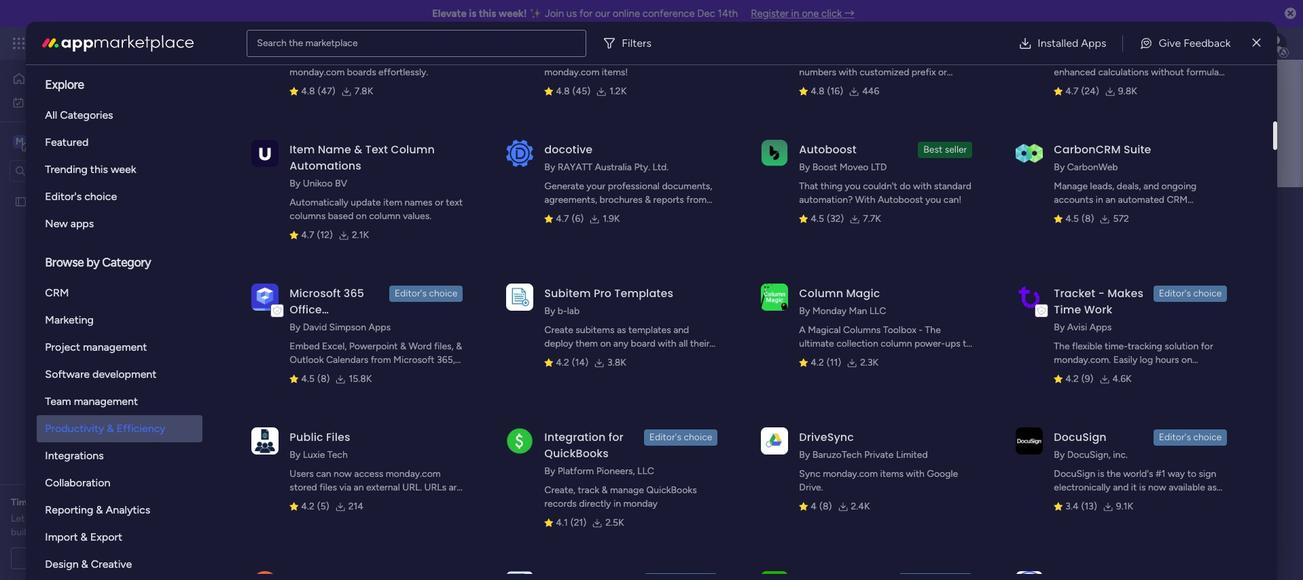 Task type: locate. For each thing, give the bounding box(es) containing it.
0 horizontal spatial by
[[87, 255, 99, 270]]

with left the all
[[658, 338, 677, 350]]

deals,
[[1117, 181, 1141, 192]]

by inside carboncrm suite by carbonweb
[[1054, 162, 1065, 173]]

column inside a magical columns toolbox - the ultimate collection column power-ups to make your columns... magic!
[[881, 338, 912, 350]]

0 horizontal spatial easily
[[545, 53, 569, 65]]

✨
[[529, 7, 542, 20]]

an inside manage leads, deals, and ongoing accounts in an automated crm powered by monday sales crm.
[[1106, 194, 1116, 206]]

column right text
[[391, 142, 435, 158]]

1 docusign from the top
[[1054, 430, 1107, 446]]

and up automated
[[1144, 181, 1159, 192]]

pty.
[[634, 162, 650, 173]]

0 vertical spatial microsoft
[[290, 286, 341, 302]]

1 horizontal spatial as
[[1208, 482, 1217, 494]]

for inside integration for quickbooks
[[609, 430, 624, 446]]

app logo image left b-
[[506, 284, 534, 311]]

2 vertical spatial your
[[824, 352, 843, 364]]

monday up home button
[[60, 35, 107, 51]]

0 horizontal spatial 4.5 (8)
[[301, 374, 330, 385]]

an left 3.4
[[1054, 496, 1064, 508]]

filters button
[[598, 30, 662, 57]]

4
[[811, 501, 817, 513]]

0 vertical spatial 4.7
[[1066, 86, 1079, 97]]

an right via
[[354, 482, 364, 494]]

work for monday
[[110, 35, 134, 51]]

option
[[0, 190, 173, 192]]

4.7 left (24)
[[1066, 86, 1079, 97]]

0 horizontal spatial time
[[11, 497, 32, 509]]

(16)
[[827, 86, 843, 97]]

& inside the item name & text column automations by unikoo bv
[[354, 142, 363, 158]]

4.5 (8) down accounts
[[1066, 213, 1094, 225]]

on inside create subitems as templates and deploy them on any board with all their values
[[600, 338, 611, 350]]

manage leads, deals, and ongoing accounts in an automated crm powered by monday sales crm.
[[1054, 181, 1197, 219]]

1 horizontal spatial -
[[1098, 286, 1105, 302]]

microsoft inside embed excel, powerpoint & word files, & outlook calendars from microsoft 365, onedrive & sharepoint
[[393, 355, 435, 366]]

files
[[320, 482, 337, 494]]

1 vertical spatial review
[[77, 514, 105, 525]]

boards up office
[[294, 274, 327, 287]]

0 horizontal spatial on
[[356, 211, 367, 222]]

ultimate
[[799, 338, 834, 350]]

your inside easily convert your emails into monday.com items!
[[606, 53, 625, 65]]

your down australia
[[587, 181, 606, 192]]

1 horizontal spatial automatically
[[799, 53, 858, 65]]

1 vertical spatial test
[[279, 338, 297, 350]]

app logo image left drivesync
[[761, 428, 788, 455]]

4.8 left (16)
[[811, 86, 825, 97]]

you down 365 on the left of the page
[[358, 307, 373, 318]]

with right the do
[[913, 181, 932, 192]]

on
[[356, 211, 367, 222], [600, 338, 611, 350], [1182, 355, 1193, 366]]

boards and dashboards you visited recently in this workspace
[[256, 307, 517, 318]]

by platform pioneers, llc
[[545, 466, 654, 478]]

review up of
[[77, 514, 105, 525]]

the
[[289, 37, 303, 49], [1107, 469, 1121, 480]]

microsoft
[[290, 286, 341, 302], [393, 355, 435, 366]]

2 vertical spatial on
[[1182, 355, 1193, 366]]

2 horizontal spatial to
[[1188, 469, 1197, 480]]

is right elevate
[[469, 7, 476, 20]]

monday work management
[[60, 35, 211, 51]]

column up monday
[[799, 286, 843, 302]]

private
[[865, 450, 894, 461]]

carboncrm
[[1054, 142, 1121, 158]]

2 horizontal spatial column
[[1054, 80, 1086, 92]]

drivesync by baruzotech private limited
[[799, 430, 928, 461]]

1 vertical spatial the
[[1107, 469, 1121, 480]]

text
[[446, 197, 463, 209]]

4.8 for 4.8 (45)
[[556, 86, 570, 97]]

by left b-
[[545, 306, 555, 317]]

0 vertical spatial work
[[110, 35, 134, 51]]

or left text
[[435, 197, 444, 209]]

main workspace
[[31, 135, 111, 148], [339, 192, 514, 223]]

now inside docusign is the world's #1 way to sign electronically and it is now available as an easy to use monday.com app
[[1148, 482, 1166, 494]]

time inside the time for an expert review let our experts review what you've built so far. free of charge
[[11, 497, 32, 509]]

apps up automation
[[1081, 36, 1107, 49]]

monday.com down baruzotech at the bottom
[[823, 469, 878, 480]]

by inside public files by luxie tech
[[290, 450, 301, 461]]

- up "work"
[[1098, 286, 1105, 302]]

this left week
[[90, 163, 108, 176]]

the down avisi
[[1054, 341, 1070, 353]]

automatically inside automatically generate increment numbers with customized prefix or suffix format
[[799, 53, 858, 65]]

1 vertical spatial automatically
[[290, 197, 348, 209]]

4.2 for subitem pro templates
[[556, 357, 569, 369]]

0 horizontal spatial our
[[27, 514, 41, 525]]

platform
[[558, 466, 594, 478]]

an inside the time for an expert review let our experts review what you've built so far. free of charge
[[50, 497, 60, 509]]

0 vertical spatial main
[[31, 135, 55, 148]]

llc right man
[[870, 306, 886, 317]]

app logo image left docotive
[[506, 140, 534, 167]]

0 horizontal spatial to
[[963, 338, 972, 350]]

items inside sync monday.com items with google drive.
[[880, 469, 904, 480]]

0 horizontal spatial the
[[925, 325, 941, 336]]

format
[[825, 80, 854, 92]]

column down item
[[369, 211, 401, 222]]

or
[[938, 67, 947, 78], [435, 197, 444, 209]]

apps marketplace image
[[42, 35, 194, 51]]

2 horizontal spatial is
[[1139, 482, 1146, 494]]

4.7 for pty.
[[556, 213, 569, 225]]

0 vertical spatial this
[[479, 7, 496, 20]]

1 horizontal spatial test
[[279, 338, 297, 350]]

2 horizontal spatial your
[[824, 352, 843, 364]]

with inside sync monday.com items with google drive.
[[906, 469, 925, 480]]

excel,
[[322, 341, 347, 353]]

efficiency
[[117, 423, 165, 436]]

4.7 left (6) on the left of page
[[556, 213, 569, 225]]

monday.com inside users can now access monday.com stored files via an external url. urls are even usable in automations!
[[386, 469, 441, 480]]

docusign up electronically
[[1054, 469, 1096, 480]]

work up all
[[45, 96, 66, 108]]

is for the
[[1098, 469, 1105, 480]]

1 horizontal spatial this
[[453, 307, 469, 318]]

1 horizontal spatial your
[[606, 53, 625, 65]]

1 vertical spatial autoboost
[[878, 194, 923, 206]]

monday.com inside sync monday.com items with google drive.
[[823, 469, 878, 480]]

2 horizontal spatial this
[[479, 7, 496, 20]]

you've
[[131, 514, 159, 525]]

of
[[81, 527, 90, 539]]

easily inside easily convert your emails into monday.com items!
[[545, 53, 569, 65]]

usable
[[312, 496, 340, 508]]

on down the solution
[[1182, 355, 1193, 366]]

0 vertical spatial items
[[1089, 368, 1113, 380]]

0 vertical spatial your
[[606, 53, 625, 65]]

our
[[595, 7, 610, 20], [27, 514, 41, 525]]

our up so
[[27, 514, 41, 525]]

main inside workspace selection element
[[31, 135, 55, 148]]

docusign for docusign
[[1054, 430, 1107, 446]]

and inside create subitems as templates and deploy them on any board with all their values
[[673, 325, 689, 336]]

0 horizontal spatial you
[[358, 307, 373, 318]]

tracking
[[1128, 341, 1163, 353]]

4.2 for public files
[[301, 501, 314, 513]]

0 vertical spatial test
[[32, 196, 50, 208]]

by inside "drivesync by baruzotech private limited"
[[799, 450, 810, 461]]

by inside the item name & text column automations by unikoo bv
[[290, 178, 301, 190]]

4.5
[[811, 213, 824, 225], [1066, 213, 1079, 225], [301, 374, 315, 385]]

1 4.8 from the left
[[301, 86, 315, 97]]

for inside the flexible time-tracking solution for monday.com. easily log hours on existing items and subitems.
[[1201, 341, 1213, 353]]

2 vertical spatial monday
[[623, 499, 658, 510]]

autoboost down the do
[[878, 194, 923, 206]]

from down powerpoint at the bottom of the page
[[371, 355, 391, 366]]

by up generate
[[545, 162, 555, 173]]

is for this
[[469, 7, 476, 20]]

app logo image left public
[[252, 428, 279, 455]]

m
[[16, 136, 24, 147]]

and inside the flexible time-tracking solution for monday.com. easily log hours on existing items and subitems.
[[1115, 368, 1131, 380]]

4.8 for 4.8 (16)
[[811, 86, 825, 97]]

is right it
[[1139, 482, 1146, 494]]

as inside docusign is the world's #1 way to sign electronically and it is now available as an easy to use monday.com app
[[1208, 482, 1217, 494]]

0 vertical spatial you
[[845, 181, 861, 192]]

and inside docusign is the world's #1 way to sign electronically and it is now available as an easy to use monday.com app
[[1113, 482, 1129, 494]]

this right recently
[[453, 307, 469, 318]]

1 vertical spatial time
[[11, 497, 32, 509]]

the up power- in the right of the page
[[925, 325, 941, 336]]

monday.com inside docusign is the world's #1 way to sign electronically and it is now available as an easy to use monday.com app
[[1117, 496, 1172, 508]]

review up the what
[[93, 497, 123, 509]]

by left 572
[[1094, 208, 1104, 219]]

notifications image
[[1065, 37, 1078, 50]]

workspace selection element
[[13, 134, 113, 151]]

monday
[[60, 35, 107, 51], [1107, 208, 1141, 219], [623, 499, 658, 510]]

1 horizontal spatial quickbooks
[[646, 485, 697, 497]]

apps inside 'installed apps' button
[[1081, 36, 1107, 49]]

sync monday.com items with google drive.
[[799, 469, 958, 494]]

brad klo image
[[1265, 33, 1287, 54]]

rayatt
[[558, 162, 593, 173]]

online
[[613, 7, 640, 20]]

0 horizontal spatial now
[[334, 469, 352, 480]]

2 docusign from the top
[[1054, 469, 1096, 480]]

0 horizontal spatial main workspace
[[31, 135, 111, 148]]

214
[[348, 501, 364, 513]]

0 horizontal spatial the
[[289, 37, 303, 49]]

app logo image for that thing you couldn't do with standard automation? with autoboost you can!
[[761, 140, 788, 167]]

editor's choice for microsoft
[[395, 288, 458, 300]]

import
[[45, 531, 78, 544]]

1 vertical spatial management
[[83, 341, 147, 354]]

app logo image left tracket
[[1016, 284, 1043, 311]]

1 horizontal spatial 4.8
[[556, 86, 570, 97]]

llc up manage
[[637, 466, 654, 478]]

best
[[924, 144, 943, 156]]

quickbooks inside integration for quickbooks
[[545, 446, 609, 462]]

7.7k
[[863, 213, 881, 225]]

in down leads, on the top
[[1096, 194, 1103, 206]]

0 vertical spatial easily
[[545, 53, 569, 65]]

app logo image for a magical columns toolbox - the ultimate collection column power-ups to make your columns... magic!
[[761, 284, 788, 311]]

1 horizontal spatial or
[[938, 67, 947, 78]]

main up "2.1k"
[[339, 192, 391, 223]]

from down documents,
[[687, 194, 707, 206]]

an inside users can now access monday.com stored files via an external url. urls are even usable in automations!
[[354, 482, 364, 494]]

0 vertical spatial the
[[289, 37, 303, 49]]

1 vertical spatial -
[[919, 325, 923, 336]]

column inside the automatically update item names or text columns based on column values.
[[369, 211, 401, 222]]

1 horizontal spatial the
[[1107, 469, 1121, 480]]

1 vertical spatial column
[[369, 211, 401, 222]]

with inside automatically generate increment numbers with customized prefix or suffix format
[[839, 67, 857, 78]]

2 horizontal spatial monday
[[1107, 208, 1141, 219]]

toolbox
[[883, 325, 917, 336]]

2 4.8 from the left
[[556, 86, 570, 97]]

tracket - makes time work
[[1054, 286, 1144, 318]]

app logo image
[[252, 140, 279, 167], [506, 140, 534, 167], [761, 140, 788, 167], [1016, 140, 1043, 167], [252, 284, 279, 311], [506, 284, 534, 311], [761, 284, 788, 311], [1016, 284, 1043, 311], [252, 428, 279, 455], [506, 428, 534, 455], [761, 428, 788, 455], [1016, 428, 1043, 455]]

agreements,
[[545, 194, 597, 206]]

on inside the automatically update item names or text columns based on column values.
[[356, 211, 367, 222]]

apps image
[[1154, 37, 1168, 50]]

in down manage
[[614, 499, 621, 510]]

work inside button
[[45, 96, 66, 108]]

1 vertical spatial from
[[371, 355, 391, 366]]

to right ups
[[963, 338, 972, 350]]

generate
[[860, 53, 899, 65]]

0 horizontal spatial column
[[369, 211, 401, 222]]

0 horizontal spatial 4.8
[[301, 86, 315, 97]]

7.8k
[[354, 86, 373, 97]]

for right the solution
[[1201, 341, 1213, 353]]

editor's choice for tracket
[[1159, 288, 1222, 300]]

your down ultimate
[[824, 352, 843, 364]]

monday.com up url.
[[386, 469, 441, 480]]

automatically
[[799, 53, 858, 65], [290, 197, 348, 209]]

1 vertical spatial 4.5 (8)
[[301, 374, 330, 385]]

schedule a meeting button
[[11, 548, 162, 570]]

bv
[[335, 178, 347, 190]]

is down by docusign, inc.
[[1098, 469, 1105, 480]]

productivity & efficiency
[[45, 423, 165, 436]]

llc
[[870, 306, 886, 317], [637, 466, 654, 478]]

1 vertical spatial quickbooks
[[646, 485, 697, 497]]

test right public board image
[[32, 196, 50, 208]]

an inside docusign is the world's #1 way to sign electronically and it is now available as an easy to use monday.com app
[[1054, 496, 1064, 508]]

app logo image left carboncrm
[[1016, 140, 1043, 167]]

calendars
[[326, 355, 368, 366]]

4.5 for microsoft 365 office embedded
[[301, 374, 315, 385]]

2 horizontal spatial on
[[1182, 355, 1193, 366]]

them
[[576, 338, 598, 350]]

column inside column magic by monday man llc
[[799, 286, 843, 302]]

my
[[30, 96, 43, 108]]

to up available
[[1188, 469, 1197, 480]]

recently
[[406, 307, 441, 318]]

effortlessly.
[[379, 67, 428, 78]]

my work button
[[8, 91, 146, 113]]

monday.com down link
[[290, 67, 345, 78]]

in inside create, track & manage quickbooks records directly in monday
[[614, 499, 621, 510]]

automatically up numbers
[[799, 53, 858, 65]]

quickbooks right manage
[[646, 485, 697, 497]]

1 horizontal spatial to
[[1088, 496, 1098, 508]]

1 horizontal spatial from
[[687, 194, 707, 206]]

automatically for automatically generate increment numbers with customized prefix or suffix format
[[799, 53, 858, 65]]

and right link
[[331, 53, 347, 65]]

main right workspace image
[[31, 135, 55, 148]]

microsoft 365 office embedded
[[290, 286, 364, 334]]

2.3k
[[860, 357, 879, 369]]

0 vertical spatial crm
[[1167, 194, 1188, 206]]

monday.com inside generate your professional documents, agreements, brochures & reports from monday.com
[[545, 208, 600, 219]]

(8) down outlook
[[317, 374, 330, 385]]

docusign,
[[1067, 450, 1111, 461]]

easy
[[1067, 496, 1086, 508]]

on down update
[[356, 211, 367, 222]]

3.8k
[[608, 357, 626, 369]]

from inside generate your professional documents, agreements, brochures & reports from monday.com
[[687, 194, 707, 206]]

monday down automated
[[1107, 208, 1141, 219]]

subitem pro templates by b-lab
[[545, 286, 673, 317]]

2 vertical spatial column
[[881, 338, 912, 350]]

with down limited
[[906, 469, 925, 480]]

our left online
[[595, 7, 610, 20]]

for inside the time for an expert review let our experts review what you've built so far. free of charge
[[35, 497, 48, 509]]

give
[[1159, 36, 1181, 49]]

that
[[799, 181, 818, 192]]

explore
[[45, 77, 84, 92]]

docusign inside docusign is the world's #1 way to sign electronically and it is now available as an easy to use monday.com app
[[1054, 469, 1096, 480]]

monday inside manage leads, deals, and ongoing accounts in an automated crm powered by monday sales crm.
[[1107, 208, 1141, 219]]

1 vertical spatial column
[[799, 286, 843, 302]]

by right browse
[[87, 255, 99, 270]]

and up the all
[[673, 325, 689, 336]]

1 horizontal spatial on
[[600, 338, 611, 350]]

4.7 left (12)
[[301, 230, 314, 241]]

elevate
[[432, 7, 467, 20]]

a
[[86, 553, 91, 565]]

this left week!
[[479, 7, 496, 20]]

0 vertical spatial time
[[1054, 302, 1081, 318]]

users can now access monday.com stored files via an external url. urls are even usable in automations!
[[290, 469, 462, 508]]

& inside generate your professional documents, agreements, brochures & reports from monday.com
[[645, 194, 651, 206]]

0 vertical spatial from
[[687, 194, 707, 206]]

app logo image for create subitems as templates and deploy them on any board with all their values
[[506, 284, 534, 311]]

text
[[365, 142, 388, 158]]

0 vertical spatial llc
[[870, 306, 886, 317]]

0 horizontal spatial crm
[[45, 287, 69, 300]]

1 vertical spatial monday
[[1107, 208, 1141, 219]]

0 horizontal spatial -
[[919, 325, 923, 336]]

crm up marketing
[[45, 287, 69, 300]]

subitems.
[[1133, 368, 1174, 380]]

test list box
[[0, 188, 173, 397]]

limited
[[896, 450, 928, 461]]

4.5 down outlook
[[301, 374, 315, 385]]

0 horizontal spatial main
[[31, 135, 55, 148]]

1 vertical spatial main workspace
[[339, 192, 514, 223]]

automatically up 'columns'
[[290, 197, 348, 209]]

and
[[331, 53, 347, 65], [1144, 181, 1159, 192], [288, 307, 304, 318], [673, 325, 689, 336], [1115, 368, 1131, 380], [1113, 482, 1129, 494]]

0 horizontal spatial work
[[45, 96, 66, 108]]

0 vertical spatial to
[[963, 338, 972, 350]]

by left avisi
[[1054, 322, 1065, 334]]

4.2 for column magic
[[811, 357, 824, 369]]

4.2 left (14)
[[556, 357, 569, 369]]

an down leads, on the top
[[1106, 194, 1116, 206]]

0 horizontal spatial or
[[435, 197, 444, 209]]

automatically inside the automatically update item names or text columns based on column values.
[[290, 197, 348, 209]]

the inside docusign is the world's #1 way to sign electronically and it is now available as an easy to use monday.com app
[[1107, 469, 1121, 480]]

by up manage
[[1054, 162, 1065, 173]]

Search in workspace field
[[29, 163, 113, 179]]

app logo image for create, track & manage quickbooks records directly in monday
[[506, 428, 534, 455]]

test inside test list box
[[32, 196, 50, 208]]

description
[[406, 226, 454, 237]]

on left any
[[600, 338, 611, 350]]

on inside the flexible time-tracking solution for monday.com. easily log hours on existing items and subitems.
[[1182, 355, 1193, 366]]

time
[[1054, 302, 1081, 318], [11, 497, 32, 509]]

by left unikoo
[[290, 178, 301, 190]]

browse by category
[[45, 255, 151, 270]]

with up format
[[839, 67, 857, 78]]

values
[[545, 352, 571, 364]]

choice for tracket
[[1193, 288, 1222, 300]]

unikoo
[[303, 178, 333, 190]]

magical
[[808, 325, 841, 336]]

editor's for integration
[[649, 432, 681, 444]]

docusign for docusign is the world's #1 way to sign electronically and it is now available as an easy to use monday.com app
[[1054, 469, 1096, 480]]

editor's for tracket
[[1159, 288, 1191, 300]]

you up "with"
[[845, 181, 861, 192]]

0 horizontal spatial automatically
[[290, 197, 348, 209]]

0 horizontal spatial as
[[617, 325, 626, 336]]

0 vertical spatial by
[[1094, 208, 1104, 219]]

by inside docotive by rayatt australia pty. ltd.
[[545, 162, 555, 173]]

in inside manage leads, deals, and ongoing accounts in an automated crm powered by monday sales crm.
[[1096, 194, 1103, 206]]

now inside users can now access monday.com stored files via an external url. urls are even usable in automations!
[[334, 469, 352, 480]]

0 horizontal spatial boards
[[294, 274, 327, 287]]

column down "enhanced"
[[1054, 80, 1086, 92]]

microsoft up office
[[290, 286, 341, 302]]

boards down synchronize
[[347, 67, 376, 78]]

quickbooks down integration
[[545, 446, 609, 462]]

1 vertical spatial or
[[435, 197, 444, 209]]

1 horizontal spatial crm
[[1167, 194, 1188, 206]]

create
[[545, 325, 573, 336]]

to inside a magical columns toolbox - the ultimate collection column power-ups to make your columns... magic!
[[963, 338, 972, 350]]

the flexible time-tracking solution for monday.com. easily log hours on existing items and subitems.
[[1054, 341, 1213, 380]]

1.9k
[[603, 213, 620, 225]]

column
[[391, 142, 435, 158], [799, 286, 843, 302]]

you
[[845, 181, 861, 192], [926, 194, 941, 206], [358, 307, 373, 318]]

1 vertical spatial you
[[926, 194, 941, 206]]

3 4.8 from the left
[[811, 86, 825, 97]]

or right prefix
[[938, 67, 947, 78]]

4.2
[[556, 357, 569, 369], [811, 357, 824, 369], [1066, 374, 1079, 385], [301, 501, 314, 513]]

main workspace down all categories
[[31, 135, 111, 148]]

0 vertical spatial review
[[93, 497, 123, 509]]

boards inside auto-link and synchronize data across monday.com boards effortlessly.
[[347, 67, 376, 78]]

4.7 for column
[[301, 230, 314, 241]]

magic
[[846, 286, 880, 302]]

2 vertical spatial 4.7
[[301, 230, 314, 241]]

items down "private"
[[880, 469, 904, 480]]

choice for microsoft
[[429, 288, 458, 300]]

by inside manage leads, deals, and ongoing accounts in an automated crm powered by monday sales crm.
[[1094, 208, 1104, 219]]

1 vertical spatial 4.7
[[556, 213, 569, 225]]

an up experts at the left of page
[[50, 497, 60, 509]]

1 horizontal spatial items
[[1089, 368, 1113, 380]]

access
[[354, 469, 383, 480]]

and up david
[[288, 307, 304, 318]]

1 vertical spatial is
[[1098, 469, 1105, 480]]

app logo image for docusign is the world's #1 way to sign electronically and it is now available as an easy to use monday.com app
[[1016, 428, 1043, 455]]

1 vertical spatial work
[[45, 96, 66, 108]]

0 horizontal spatial quickbooks
[[545, 446, 609, 462]]

2.1k
[[352, 230, 369, 241]]

ups
[[945, 338, 961, 350]]

by boost moveo ltd
[[799, 162, 887, 173]]

0 vertical spatial as
[[617, 325, 626, 336]]

monday.com down it
[[1117, 496, 1172, 508]]

time down tracket
[[1054, 302, 1081, 318]]

2.4k
[[851, 501, 870, 513]]

1 horizontal spatial microsoft
[[393, 355, 435, 366]]

sign
[[1199, 469, 1216, 480]]

0 horizontal spatial test
[[32, 196, 50, 208]]

for up experts at the left of page
[[35, 497, 48, 509]]

(8) right 4
[[820, 501, 832, 513]]

0 vertical spatial automatically
[[799, 53, 858, 65]]

the inside a magical columns toolbox - the ultimate collection column power-ups to make your columns... magic!
[[925, 325, 941, 336]]

0 vertical spatial now
[[334, 469, 352, 480]]



Task type: vqa. For each thing, say whether or not it's contained in the screenshot.
can!
yes



Task type: describe. For each thing, give the bounding box(es) containing it.
automation recipes performing enhanced calculations without formula column
[[1054, 53, 1219, 92]]

365,
[[437, 355, 455, 366]]

automatically for automatically update item names or text columns based on column values.
[[290, 197, 348, 209]]

by up create,
[[545, 466, 555, 478]]

installed
[[1038, 36, 1079, 49]]

monday.com inside easily convert your emails into monday.com items!
[[545, 67, 600, 78]]

1 horizontal spatial you
[[845, 181, 861, 192]]

monday
[[812, 306, 847, 317]]

select product image
[[12, 37, 26, 50]]

1 vertical spatial main
[[339, 192, 391, 223]]

new
[[45, 217, 68, 230]]

tech
[[327, 450, 348, 461]]

values.
[[403, 211, 432, 222]]

Main workspace field
[[336, 192, 1248, 223]]

workspace image
[[13, 134, 27, 149]]

14th
[[718, 7, 738, 20]]

automation?
[[799, 194, 853, 206]]

dapulse x slim image
[[1253, 35, 1261, 51]]

15.8k
[[349, 374, 372, 385]]

4.1
[[556, 518, 568, 529]]

software development
[[45, 368, 157, 381]]

brochures
[[600, 194, 643, 206]]

creative
[[91, 559, 132, 571]]

quickbooks inside create, track & manage quickbooks records directly in monday
[[646, 485, 697, 497]]

automated
[[1118, 194, 1165, 206]]

templates
[[614, 286, 673, 302]]

baruzotech
[[812, 450, 862, 461]]

records
[[545, 499, 577, 510]]

app logo image left office
[[252, 284, 279, 311]]

(47)
[[318, 86, 335, 97]]

as inside create subitems as templates and deploy them on any board with all their values
[[617, 325, 626, 336]]

test inside test link
[[279, 338, 297, 350]]

work for my
[[45, 96, 66, 108]]

for right the us
[[580, 7, 593, 20]]

all categories
[[45, 109, 113, 122]]

increment
[[901, 53, 944, 65]]

2 vertical spatial you
[[358, 307, 373, 318]]

0 horizontal spatial llc
[[637, 466, 654, 478]]

inc.
[[1113, 450, 1128, 461]]

search everything image
[[1188, 37, 1201, 50]]

productivity
[[45, 423, 104, 436]]

autoboost inside that thing you couldn't do with standard automation? with autoboost you can!
[[878, 194, 923, 206]]

by inside subitem pro templates by b-lab
[[545, 306, 555, 317]]

app logo image for sync monday.com items with google drive.
[[761, 428, 788, 455]]

design
[[45, 559, 79, 571]]

dec
[[697, 7, 715, 20]]

meeting
[[94, 553, 129, 565]]

(13)
[[1081, 501, 1097, 513]]

and inside manage leads, deals, and ongoing accounts in an automated crm powered by monday sales crm.
[[1144, 181, 1159, 192]]

365
[[344, 286, 364, 302]]

by docusign, inc.
[[1054, 450, 1128, 461]]

crm inside manage leads, deals, and ongoing accounts in an automated crm powered by monday sales crm.
[[1167, 194, 1188, 206]]

drive.
[[799, 482, 823, 494]]

sync
[[799, 469, 821, 480]]

pro
[[594, 286, 612, 302]]

editor's choice for integration
[[649, 432, 712, 444]]

add to favorites image
[[878, 337, 891, 350]]

manage
[[1054, 181, 1088, 192]]

time inside tracket - makes time work
[[1054, 302, 1081, 318]]

column inside automation recipes performing enhanced calculations without formula column
[[1054, 80, 1086, 92]]

external
[[366, 482, 400, 494]]

a magical columns toolbox - the ultimate collection column power-ups to make your columns... magic!
[[799, 325, 972, 364]]

from inside embed excel, powerpoint & word files, & outlook calendars from microsoft 365, onedrive & sharepoint
[[371, 355, 391, 366]]

trending
[[45, 163, 88, 176]]

your inside a magical columns toolbox - the ultimate collection column power-ups to make your columns... magic!
[[824, 352, 843, 364]]

help image
[[1218, 37, 1231, 50]]

development
[[92, 368, 157, 381]]

add
[[338, 226, 355, 237]]

management for team management
[[74, 395, 138, 408]]

by left docusign,
[[1054, 450, 1065, 461]]

by left david
[[290, 322, 301, 334]]

4.2 (11)
[[811, 357, 841, 369]]

update
[[351, 197, 381, 209]]

with inside that thing you couldn't do with standard automation? with autoboost you can!
[[913, 181, 932, 192]]

public board image
[[14, 195, 27, 208]]

your inside generate your professional documents, agreements, brochures & reports from monday.com
[[587, 181, 606, 192]]

by inside column magic by monday man llc
[[799, 306, 810, 317]]

& inside create, track & manage quickbooks records directly in monday
[[602, 485, 608, 497]]

0 horizontal spatial (8)
[[317, 374, 330, 385]]

1 vertical spatial crm
[[45, 287, 69, 300]]

apps down boards and dashboards you visited recently in this workspace on the bottom of the page
[[369, 322, 391, 334]]

recent
[[256, 274, 291, 287]]

easily inside the flexible time-tracking solution for monday.com. easily log hours on existing items and subitems.
[[1113, 355, 1138, 366]]

import & export
[[45, 531, 122, 544]]

item
[[383, 197, 402, 209]]

1.2k
[[610, 86, 627, 97]]

powerpoint
[[349, 341, 398, 353]]

join
[[545, 7, 564, 20]]

convert
[[571, 53, 604, 65]]

4.2 left (9)
[[1066, 374, 1079, 385]]

subitems
[[576, 325, 615, 336]]

in inside users can now access monday.com stored files via an external url. urls are even usable in automations!
[[342, 496, 350, 508]]

inbox image
[[1095, 37, 1108, 50]]

elevate is this week! ✨ join us for our online conference dec 14th
[[432, 7, 738, 20]]

2 horizontal spatial 4.5
[[1066, 213, 1079, 225]]

automation
[[1054, 53, 1105, 65]]

app logo image for generate your professional documents, agreements, brochures & reports from monday.com
[[506, 140, 534, 167]]

url.
[[402, 482, 422, 494]]

auto-
[[290, 53, 315, 65]]

2 horizontal spatial 4.7
[[1066, 86, 1079, 97]]

4.5 (8) for monday
[[1066, 213, 1094, 225]]

see
[[238, 37, 254, 49]]

home
[[31, 73, 57, 84]]

generate your professional documents, agreements, brochures & reports from monday.com
[[545, 181, 712, 219]]

0 vertical spatial management
[[137, 35, 211, 51]]

1 vertical spatial to
[[1188, 469, 1197, 480]]

flexible
[[1072, 341, 1103, 353]]

collection
[[837, 338, 878, 350]]

available
[[1169, 482, 1205, 494]]

electronically
[[1054, 482, 1111, 494]]

app logo image for users can now access monday.com stored files via an external url. urls are even usable in automations!
[[252, 428, 279, 455]]

manage
[[610, 485, 644, 497]]

item name & text column automations by unikoo bv
[[290, 142, 435, 190]]

with inside create subitems as templates and deploy them on any board with all their values
[[658, 338, 677, 350]]

(8) for drivesync
[[820, 501, 832, 513]]

synchronize
[[349, 53, 400, 65]]

by david simpson apps
[[290, 322, 391, 334]]

invite members image
[[1125, 37, 1138, 50]]

4.8 for 4.8 (47)
[[301, 86, 315, 97]]

1 vertical spatial this
[[90, 163, 108, 176]]

2 horizontal spatial you
[[926, 194, 941, 206]]

hours
[[1156, 355, 1179, 366]]

4.5 for autoboost
[[811, 213, 824, 225]]

week
[[111, 163, 136, 176]]

in right recently
[[443, 307, 451, 318]]

0 vertical spatial autoboost
[[799, 142, 857, 158]]

4.5 (8) for onedrive
[[301, 374, 330, 385]]

expert
[[63, 497, 91, 509]]

1 vertical spatial by
[[87, 255, 99, 270]]

team management
[[45, 395, 138, 408]]

monday inside create, track & manage quickbooks records directly in monday
[[623, 499, 658, 510]]

4 (8)
[[811, 501, 832, 513]]

0 horizontal spatial monday
[[60, 35, 107, 51]]

management for project management
[[83, 341, 147, 354]]

app logo image for manage leads, deals, and ongoing accounts in an automated crm powered by monday sales crm.
[[1016, 140, 1043, 167]]

(24)
[[1081, 86, 1099, 97]]

avisi
[[1067, 322, 1087, 334]]

column inside the item name & text column automations by unikoo bv
[[391, 142, 435, 158]]

ltd
[[871, 162, 887, 173]]

llc inside column magic by monday man llc
[[870, 306, 886, 317]]

formula
[[1187, 67, 1219, 78]]

in left one
[[791, 7, 799, 20]]

auto-link and synchronize data across monday.com boards effortlessly.
[[290, 53, 452, 78]]

app
[[1175, 496, 1191, 508]]

b-
[[558, 306, 567, 317]]

pioneers,
[[596, 466, 635, 478]]

- inside tracket - makes time work
[[1098, 286, 1105, 302]]

customized
[[860, 67, 909, 78]]

1 vertical spatial boards
[[294, 274, 327, 287]]

- inside a magical columns toolbox - the ultimate collection column power-ups to make your columns... magic!
[[919, 325, 923, 336]]

app logo image for automatically update item names or text columns based on column values.
[[252, 140, 279, 167]]

tracket
[[1054, 286, 1096, 302]]

and inside auto-link and synchronize data across monday.com boards effortlessly.
[[331, 53, 347, 65]]

editor's for microsoft
[[395, 288, 427, 300]]

(8) for carboncrm
[[1082, 213, 1094, 225]]

2 vertical spatial this
[[453, 307, 469, 318]]

by up that
[[799, 162, 810, 173]]

docotive
[[545, 142, 593, 158]]

items inside the flexible time-tracking solution for monday.com. easily log hours on existing items and subitems.
[[1089, 368, 1113, 380]]

→
[[845, 7, 855, 20]]

or inside automatically generate increment numbers with customized prefix or suffix format
[[938, 67, 947, 78]]

monday.com inside auto-link and synchronize data across monday.com boards effortlessly.
[[290, 67, 345, 78]]

documents,
[[662, 181, 712, 192]]

time-
[[1105, 341, 1128, 353]]

automations!
[[352, 496, 408, 508]]

search
[[257, 37, 287, 49]]

our inside the time for an expert review let our experts review what you've built so far. free of charge
[[27, 514, 41, 525]]

9.1k
[[1116, 501, 1133, 513]]

apps down "work"
[[1090, 322, 1112, 334]]

docusign is the world's #1 way to sign electronically and it is now available as an easy to use monday.com app
[[1054, 469, 1217, 508]]

name
[[318, 142, 351, 158]]

0 vertical spatial our
[[595, 7, 610, 20]]

choice for integration
[[684, 432, 712, 444]]

2.5k
[[606, 518, 624, 529]]

2 vertical spatial is
[[1139, 482, 1146, 494]]

couldn't
[[863, 181, 898, 192]]

4.6k
[[1113, 374, 1132, 385]]

or inside the automatically update item names or text columns based on column values.
[[435, 197, 444, 209]]

microsoft inside the microsoft 365 office embedded
[[290, 286, 341, 302]]

design & creative
[[45, 559, 132, 571]]

the inside the flexible time-tracking solution for monday.com. easily log hours on existing items and subitems.
[[1054, 341, 1070, 353]]

main workspace inside workspace selection element
[[31, 135, 111, 148]]



